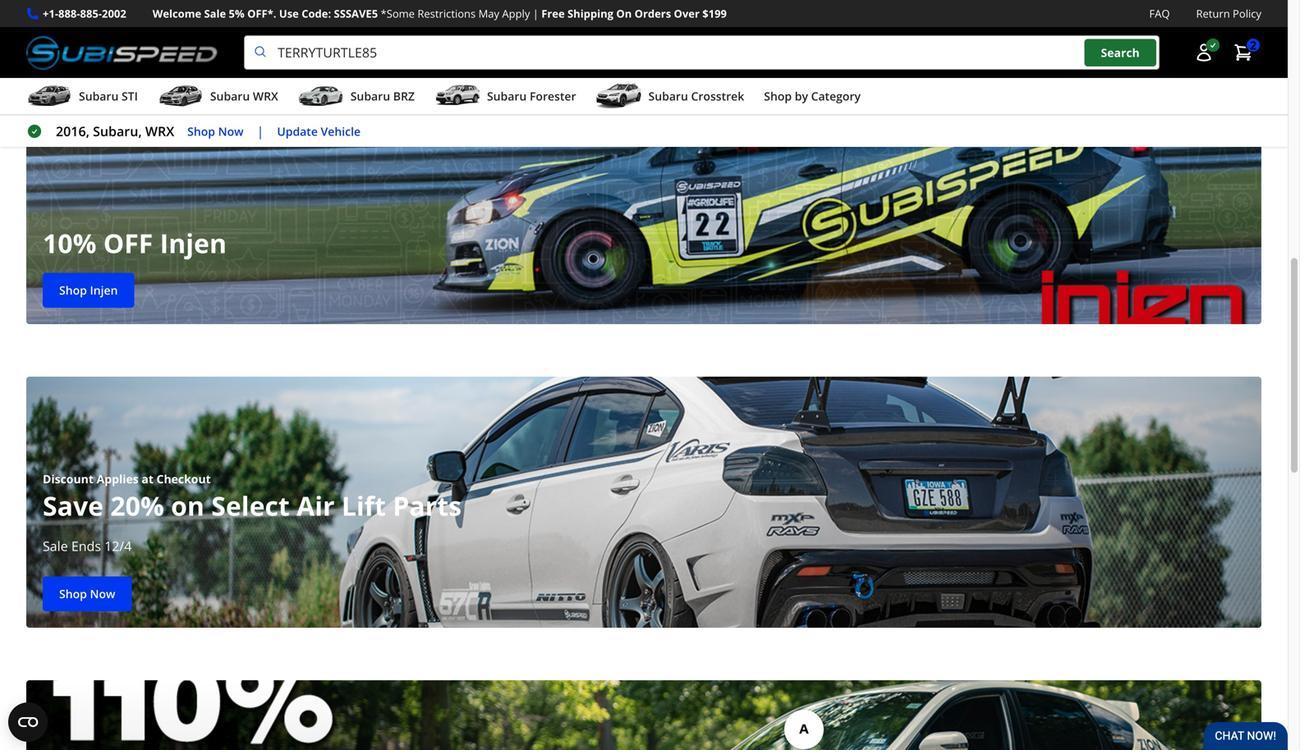Task type: describe. For each thing, give the bounding box(es) containing it.
vehicle
[[321, 123, 361, 139]]

orders
[[635, 6, 671, 21]]

open widget image
[[8, 703, 48, 743]]

on
[[616, 6, 632, 21]]

over
[[674, 6, 700, 21]]

20%
[[110, 488, 164, 524]]

button image
[[1194, 43, 1214, 63]]

welcome sale 5% off*. use code: sssave5 *some restrictions may apply | free shipping on orders over $199
[[153, 6, 727, 21]]

shop injen
[[59, 282, 118, 298]]

shop injen link
[[43, 273, 134, 308]]

sale ends 12/4
[[43, 538, 132, 555]]

crosstrek
[[691, 88, 744, 104]]

1 horizontal spatial shop now
[[187, 123, 244, 139]]

shop by category
[[764, 88, 861, 104]]

update vehicle
[[277, 123, 361, 139]]

1 vertical spatial shop now link
[[43, 577, 132, 612]]

10%
[[43, 225, 96, 261]]

shop inside dropdown button
[[764, 88, 792, 104]]

save
[[43, 488, 104, 524]]

1 vertical spatial wrx
[[145, 123, 174, 140]]

0 vertical spatial sale
[[204, 6, 226, 21]]

applies
[[97, 471, 139, 487]]

forester
[[530, 88, 576, 104]]

faq
[[1150, 6, 1170, 21]]

subaru,
[[93, 123, 142, 140]]

return policy
[[1196, 6, 1262, 21]]

subaru brz
[[351, 88, 415, 104]]

sti
[[122, 88, 138, 104]]

888-
[[58, 6, 80, 21]]

2
[[1250, 37, 1257, 53]]

welcome
[[153, 6, 201, 21]]

0 horizontal spatial now
[[90, 586, 115, 602]]

*some
[[381, 6, 415, 21]]

brz
[[393, 88, 415, 104]]

discount applies at checkout save 20% on select air lift parts
[[43, 471, 462, 524]]

shop down ends
[[59, 586, 87, 602]]

a subaru forester thumbnail image image
[[435, 84, 481, 109]]

885-
[[80, 6, 102, 21]]

subaru crosstrek button
[[596, 81, 744, 114]]

return
[[1196, 6, 1230, 21]]

subaru forester button
[[435, 81, 576, 114]]

subaru for subaru forester
[[487, 88, 527, 104]]

faq link
[[1150, 5, 1170, 22]]

subaru forester
[[487, 88, 576, 104]]

apply
[[502, 6, 530, 21]]

0 horizontal spatial sale
[[43, 538, 68, 555]]

off
[[103, 225, 153, 261]]

subaru for subaru brz
[[351, 88, 390, 104]]

subaru for subaru sti
[[79, 88, 119, 104]]

shop down 10%
[[59, 282, 87, 298]]

subaru for subaru crosstrek
[[649, 88, 688, 104]]

may
[[479, 6, 499, 21]]

subaru sti button
[[26, 81, 138, 114]]

update
[[277, 123, 318, 139]]

a subaru brz thumbnail image image
[[298, 84, 344, 109]]

+1-
[[43, 6, 58, 21]]

subaru wrx button
[[158, 81, 278, 114]]



Task type: locate. For each thing, give the bounding box(es) containing it.
1 vertical spatial shop now
[[59, 586, 115, 602]]

use
[[279, 6, 299, 21]]

2 button
[[1226, 36, 1262, 69]]

now
[[218, 123, 244, 139], [90, 586, 115, 602]]

subaru for subaru wrx
[[210, 88, 250, 104]]

now down the subaru wrx dropdown button
[[218, 123, 244, 139]]

shop now link down sale ends 12/4
[[43, 577, 132, 612]]

category
[[811, 88, 861, 104]]

3 subaru from the left
[[351, 88, 390, 104]]

0 horizontal spatial shop now
[[59, 586, 115, 602]]

on
[[171, 488, 205, 524]]

wrx inside dropdown button
[[253, 88, 278, 104]]

sale left ends
[[43, 538, 68, 555]]

subaru left sti
[[79, 88, 119, 104]]

at
[[142, 471, 154, 487]]

subaru right a subaru crosstrek thumbnail image at the left
[[649, 88, 688, 104]]

checkout
[[157, 471, 211, 487]]

a subaru sti thumbnail image image
[[26, 84, 72, 109]]

12/4
[[104, 538, 132, 555]]

shop
[[764, 88, 792, 104], [187, 123, 215, 139], [59, 282, 87, 298], [59, 586, 87, 602]]

1 vertical spatial |
[[257, 123, 264, 140]]

0 horizontal spatial shop now link
[[43, 577, 132, 612]]

sale
[[204, 6, 226, 21], [43, 538, 68, 555]]

2002
[[102, 6, 126, 21]]

by
[[795, 88, 808, 104]]

injen
[[160, 225, 227, 261], [90, 282, 118, 298]]

shop now
[[187, 123, 244, 139], [59, 586, 115, 602]]

0 vertical spatial shop now link
[[187, 122, 244, 141]]

shop now down the subaru wrx dropdown button
[[187, 123, 244, 139]]

policy
[[1233, 6, 1262, 21]]

2 subaru from the left
[[210, 88, 250, 104]]

2016,
[[56, 123, 89, 140]]

1 horizontal spatial now
[[218, 123, 244, 139]]

return policy link
[[1196, 5, 1262, 22]]

injen right "off"
[[160, 225, 227, 261]]

1 horizontal spatial injen
[[160, 225, 227, 261]]

parts
[[393, 488, 462, 524]]

0 vertical spatial wrx
[[253, 88, 278, 104]]

sale left "5%"
[[204, 6, 226, 21]]

now down sale ends 12/4
[[90, 586, 115, 602]]

shop now down sale ends 12/4
[[59, 586, 115, 602]]

| left free
[[533, 6, 539, 21]]

select
[[211, 488, 290, 524]]

update vehicle button
[[277, 122, 361, 141]]

injen down "off"
[[90, 282, 118, 298]]

10% off injen
[[43, 225, 227, 261]]

restrictions
[[418, 6, 476, 21]]

| left update
[[257, 123, 264, 140]]

shop left by
[[764, 88, 792, 104]]

+1-888-885-2002 link
[[43, 5, 126, 22]]

0 horizontal spatial |
[[257, 123, 264, 140]]

code:
[[302, 6, 331, 21]]

subaru right a subaru wrx thumbnail image
[[210, 88, 250, 104]]

2016, subaru, wrx
[[56, 123, 174, 140]]

shop now link
[[187, 122, 244, 141], [43, 577, 132, 612]]

0 horizontal spatial wrx
[[145, 123, 174, 140]]

a subaru crosstrek thumbnail image image
[[596, 84, 642, 109]]

ends
[[71, 538, 101, 555]]

1 horizontal spatial sale
[[204, 6, 226, 21]]

subaru left forester at the left of page
[[487, 88, 527, 104]]

1 horizontal spatial wrx
[[253, 88, 278, 104]]

5%
[[229, 6, 245, 21]]

0 vertical spatial |
[[533, 6, 539, 21]]

subaru brz button
[[298, 81, 415, 114]]

lift
[[342, 488, 386, 524]]

subaru crosstrek
[[649, 88, 744, 104]]

search input field
[[244, 35, 1160, 70]]

wrx
[[253, 88, 278, 104], [145, 123, 174, 140]]

free
[[542, 6, 565, 21]]

subaru wrx
[[210, 88, 278, 104]]

1 vertical spatial now
[[90, 586, 115, 602]]

shop down the subaru wrx dropdown button
[[187, 123, 215, 139]]

subaru left brz
[[351, 88, 390, 104]]

shop now link down the subaru wrx dropdown button
[[187, 122, 244, 141]]

discount
[[43, 471, 94, 487]]

a subaru wrx thumbnail image image
[[158, 84, 204, 109]]

1 vertical spatial sale
[[43, 538, 68, 555]]

$199
[[703, 6, 727, 21]]

shipping
[[568, 6, 614, 21]]

0 vertical spatial now
[[218, 123, 244, 139]]

5 subaru from the left
[[649, 88, 688, 104]]

+1-888-885-2002
[[43, 6, 126, 21]]

subispeed logo image
[[26, 35, 218, 70]]

off*.
[[247, 6, 276, 21]]

wrx up update
[[253, 88, 278, 104]]

subaru sti
[[79, 88, 138, 104]]

1 horizontal spatial shop now link
[[187, 122, 244, 141]]

shop by category button
[[764, 81, 861, 114]]

0 vertical spatial injen
[[160, 225, 227, 261]]

subaru
[[79, 88, 119, 104], [210, 88, 250, 104], [351, 88, 390, 104], [487, 88, 527, 104], [649, 88, 688, 104]]

4 subaru from the left
[[487, 88, 527, 104]]

search
[[1101, 45, 1140, 60]]

search button
[[1085, 39, 1156, 66]]

air
[[297, 488, 335, 524]]

sssave5
[[334, 6, 378, 21]]

1 vertical spatial injen
[[90, 282, 118, 298]]

1 subaru from the left
[[79, 88, 119, 104]]

0 vertical spatial shop now
[[187, 123, 244, 139]]

wrx down a subaru wrx thumbnail image
[[145, 123, 174, 140]]

|
[[533, 6, 539, 21], [257, 123, 264, 140]]

1 horizontal spatial |
[[533, 6, 539, 21]]

0 horizontal spatial injen
[[90, 282, 118, 298]]



Task type: vqa. For each thing, say whether or not it's contained in the screenshot.
the top Injen
yes



